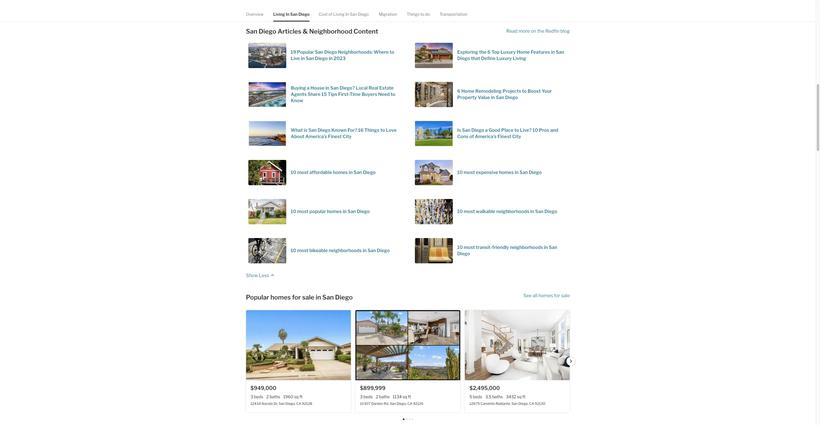 Task type: describe. For each thing, give the bounding box(es) containing it.
a inside buying a house in san diego? local real estate agents share 15 tips first-time buyers need to know
[[307, 85, 310, 91]]

good
[[489, 128, 501, 133]]

things inside what is san diego known for? 16 things to love about america's finest city
[[365, 128, 380, 133]]

neighborhoods inside '10 most transit-friendly neighborhoods in san diego'
[[511, 245, 544, 250]]

10 most expensive homes in san diego
[[458, 170, 542, 175]]

$949,000
[[251, 385, 277, 391]]

define
[[482, 56, 496, 61]]

ca for $949,000
[[297, 402, 301, 406]]

6 inside exploring the 6 top luxury home features in san diego that define luxury living
[[488, 50, 491, 55]]

tips
[[328, 92, 338, 97]]

photo of 12434 nacido dr san diego, ca 92128 image
[[246, 311, 351, 381]]

1 vertical spatial popular
[[246, 294, 269, 301]]

10 most affordable homes in san diego
[[291, 170, 376, 175]]

10307
[[360, 402, 371, 406]]

most for expensive
[[464, 170, 475, 175]]

san inside '10 most transit-friendly neighborhoods in san diego'
[[549, 245, 558, 250]]

10307 darden rd, san diego, ca 92126
[[360, 402, 424, 406]]

beds for $949,000
[[254, 395, 263, 399]]

san inside what is san diego known for? 16 things to love about america's finest city
[[309, 128, 317, 133]]

features
[[531, 50, 551, 55]]

$899,999
[[360, 385, 386, 391]]

3432 sq ft
[[507, 395, 526, 399]]

place
[[502, 128, 514, 133]]

prices
[[273, 7, 286, 12]]

local
[[356, 85, 368, 91]]

real
[[369, 85, 379, 91]]

in inside "link"
[[531, 209, 535, 215]]

6 inside 6 home remodeling projects to boost your property value in san diego
[[458, 89, 461, 94]]

10 for 10 most popular homes in san diego
[[291, 209, 297, 215]]

show
[[246, 273, 258, 279]]

love
[[386, 128, 397, 133]]

city inside is san diego a good place to live? 10 pros and cons of america's finest city
[[513, 134, 522, 140]]

overview link
[[246, 7, 264, 22]]

ft for $2,495,000
[[523, 395, 526, 399]]

migration link
[[379, 7, 397, 22]]

all
[[533, 293, 538, 299]]

12675 caminito radiante, san diego, ca 92130
[[470, 402, 546, 406]]

3432
[[507, 395, 517, 399]]

baths for $2,495,000
[[493, 395, 503, 399]]

in inside exploring the 6 top luxury home features in san diego that define luxury living
[[552, 50, 555, 55]]

house
[[311, 85, 325, 91]]

16
[[358, 128, 364, 133]]

bikeable
[[310, 248, 328, 254]]

by
[[297, 7, 302, 12]]

what
[[291, 128, 303, 133]]

more
[[519, 29, 530, 34]]

things to do
[[407, 12, 430, 17]]

diego inside what is san diego known for? 16 things to love about america's finest city
[[318, 128, 331, 133]]

blog article image for buying
[[248, 82, 286, 107]]

living in san diego link
[[274, 7, 310, 22]]

share
[[308, 92, 321, 97]]

to inside is san diego a good place to live? 10 pros and cons of america's finest city
[[515, 128, 520, 133]]

is
[[304, 128, 308, 133]]

home for projects
[[462, 89, 475, 94]]

san inside buying a house in san diego? local real estate agents share 15 tips first-time buyers need to know
[[331, 85, 339, 91]]

10 most transit-friendly neighborhoods in san diego
[[458, 245, 558, 257]]

rd,
[[384, 402, 389, 406]]

sq for $899,999
[[403, 395, 408, 399]]

to inside things to do 'link'
[[421, 12, 425, 17]]

transportation link
[[440, 7, 468, 22]]

sq for $949,000
[[294, 395, 299, 399]]

time
[[350, 92, 361, 97]]

diego inside 6 home remodeling projects to boost your property value in san diego
[[506, 95, 518, 100]]

most transit-friendly neighborhoods image
[[415, 238, 453, 264]]

a inside is san diego a good place to live? 10 pros and cons of america's finest city
[[486, 128, 488, 133]]

what is san diego known for? 16 things to love about america's finest city link
[[248, 121, 401, 146]]

most for transit-
[[464, 245, 475, 250]]

blog
[[561, 29, 570, 34]]

finest inside what is san diego known for? 16 things to love about america's finest city
[[328, 134, 342, 140]]

remodeling
[[476, 89, 502, 94]]

10 most bikeable neighborhoods in san diego link
[[248, 238, 401, 264]]

12434 nacido dr, san diego, ca 92128
[[251, 402, 313, 406]]

darden
[[372, 402, 383, 406]]

10 most popular homes in san diego
[[291, 209, 370, 215]]

beds for $2,495,000
[[473, 395, 483, 399]]

1 horizontal spatial the
[[538, 29, 545, 34]]

3 for $949,000
[[251, 395, 253, 399]]

walkable
[[476, 209, 496, 215]]

2 for $899,999
[[376, 395, 379, 399]]

blog article image for 6
[[415, 82, 453, 107]]

2 for $949,000
[[267, 395, 269, 399]]

buying
[[291, 85, 306, 91]]

3 beds for $899,999
[[360, 395, 373, 399]]

san inside is san diego a good place to live? 10 pros and cons of america's finest city
[[463, 128, 471, 133]]

read more on the redfin blog
[[507, 29, 570, 34]]

92126
[[413, 402, 424, 406]]

3.5 baths
[[486, 395, 503, 399]]

for?
[[348, 128, 358, 133]]

most for popular
[[297, 209, 309, 215]]

san inside exploring the 6 top luxury home features in san diego that define luxury living
[[556, 50, 565, 55]]

neighborhood
[[309, 28, 353, 35]]

beds for $899,999
[[364, 395, 373, 399]]

10 most expensive homes in san diego link
[[415, 160, 568, 186]]

photo of 10307 darden rd san diego, ca 92126 image
[[356, 311, 461, 381]]

cost
[[319, 12, 328, 17]]

$2,495,000
[[470, 385, 500, 391]]

note: home prices vary by season
[[246, 7, 319, 12]]

living inside exploring the 6 top luxury home features in san diego that define luxury living
[[513, 56, 527, 61]]

10 most transit-friendly neighborhoods in san diego link
[[415, 238, 568, 264]]

to inside 19 popular san diego neighborhoods: where to live in san diego in 2023
[[390, 50, 395, 55]]

exploring
[[458, 50, 479, 55]]

buying a house in san diego? local real estate agents share 15 tips first-time buyers need to know link
[[248, 82, 401, 107]]

neighborhoods for 10 most walkable neighborhoods in san diego
[[497, 209, 530, 215]]

in inside buying a house in san diego? local real estate agents share 15 tips first-time buyers need to know
[[326, 85, 330, 91]]

pros
[[540, 128, 550, 133]]

projects
[[503, 89, 522, 94]]

diego inside '10 most transit-friendly neighborhoods in san diego'
[[458, 251, 471, 257]]

homes for expensive
[[500, 170, 514, 175]]

10 for 10 most affordable homes in san diego
[[291, 170, 297, 175]]

overview
[[246, 12, 264, 17]]

san diego articles & neighborhood content
[[246, 28, 379, 35]]

92130
[[535, 402, 546, 406]]

10 most affordable homes in san diego link
[[248, 160, 401, 186]]

most for bikeable
[[297, 248, 309, 254]]

transit-
[[476, 245, 493, 250]]

slide 1 dot image
[[403, 419, 405, 421]]

for inside see all homes for sale link
[[555, 293, 561, 299]]

where
[[374, 50, 389, 55]]

photo of 12675 caminito radiante san diego, ca 92130 image
[[465, 311, 570, 381]]

what is san diego known for? 16 things to love about america's finest city
[[291, 128, 397, 140]]

cost of living in san diego
[[319, 12, 369, 17]]

5
[[470, 395, 473, 399]]

san inside 6 home remodeling projects to boost your property value in san diego
[[496, 95, 505, 100]]

diego inside is san diego a good place to live? 10 pros and cons of america's finest city
[[472, 128, 485, 133]]

blog article image for 19
[[248, 43, 286, 68]]

home for vary
[[259, 7, 272, 12]]

blog article image for what
[[248, 121, 286, 146]]

blog article image for exploring
[[415, 43, 453, 68]]

your
[[542, 89, 552, 94]]

friendly
[[493, 245, 510, 250]]

10 most popular homes in san diego link
[[248, 199, 401, 225]]

0 vertical spatial luxury
[[501, 50, 516, 55]]

popular
[[310, 209, 326, 215]]



Task type: locate. For each thing, give the bounding box(es) containing it.
most inside 10 most walkable neighborhoods in san diego "link"
[[464, 209, 475, 215]]

things left do
[[407, 12, 420, 17]]

1 3 from the left
[[251, 395, 253, 399]]

1 beds from the left
[[254, 395, 263, 399]]

a
[[307, 85, 310, 91], [486, 128, 488, 133]]

0 horizontal spatial diego,
[[286, 402, 296, 406]]

see all homes for sale
[[524, 293, 570, 299]]

1 diego, from the left
[[286, 402, 296, 406]]

note:
[[246, 7, 258, 12]]

property
[[458, 95, 477, 100]]

sq right the 1960
[[294, 395, 299, 399]]

0 horizontal spatial ca
[[297, 402, 301, 406]]

san inside "link"
[[536, 209, 544, 215]]

popular inside 19 popular san diego neighborhoods: where to live in san diego in 2023
[[297, 50, 314, 55]]

to left live?
[[515, 128, 520, 133]]

to left love
[[381, 128, 385, 133]]

migration
[[379, 12, 397, 17]]

living right cost
[[334, 12, 345, 17]]

a up share
[[307, 85, 310, 91]]

the
[[538, 29, 545, 34], [480, 50, 487, 55]]

3.5
[[486, 395, 492, 399]]

1 america's from the left
[[306, 134, 327, 140]]

baths up dr,
[[270, 395, 280, 399]]

10 inside 10 most bikeable neighborhoods in san diego link
[[291, 248, 297, 254]]

exploring the 6 top luxury home features in san diego that define luxury living link
[[415, 43, 568, 68]]

1 vertical spatial home
[[517, 50, 530, 55]]

to inside buying a house in san diego? local real estate agents share 15 tips first-time buyers need to know
[[391, 92, 396, 97]]

0 horizontal spatial of
[[329, 12, 333, 17]]

0 horizontal spatial things
[[365, 128, 380, 133]]

beds
[[254, 395, 263, 399], [364, 395, 373, 399], [473, 395, 483, 399]]

about
[[291, 134, 305, 140]]

10 most walkable neighborhoods in san diego
[[458, 209, 558, 215]]

diego, down 3432 sq ft
[[519, 402, 529, 406]]

ca left 92130
[[530, 402, 535, 406]]

1 horizontal spatial in
[[346, 12, 349, 17]]

2 horizontal spatial baths
[[493, 395, 503, 399]]

beds right 5 on the right
[[473, 395, 483, 399]]

home inside exploring the 6 top luxury home features in san diego that define luxury living
[[517, 50, 530, 55]]

10 left transit-
[[458, 245, 463, 250]]

blog article image for is
[[415, 121, 453, 146]]

city inside what is san diego known for? 16 things to love about america's finest city
[[343, 134, 352, 140]]

1 2 baths from the left
[[267, 395, 280, 399]]

1 horizontal spatial ft
[[408, 395, 411, 399]]

of right cons
[[470, 134, 474, 140]]

1 horizontal spatial sale
[[562, 293, 570, 299]]

boost
[[528, 89, 541, 94]]

affordable
[[310, 170, 332, 175]]

1 horizontal spatial baths
[[379, 395, 390, 399]]

2 horizontal spatial ca
[[530, 402, 535, 406]]

finest down place on the top right of page
[[498, 134, 512, 140]]

3 ft from the left
[[523, 395, 526, 399]]

to
[[421, 12, 425, 17], [390, 50, 395, 55], [523, 89, 527, 94], [391, 92, 396, 97], [381, 128, 385, 133], [515, 128, 520, 133]]

of inside is san diego a good place to live? 10 pros and cons of america's finest city
[[470, 134, 474, 140]]

living down more
[[513, 56, 527, 61]]

to inside what is san diego known for? 16 things to love about america's finest city
[[381, 128, 385, 133]]

10 right most expensive homes image at the right of the page
[[458, 170, 463, 175]]

5 beds
[[470, 395, 483, 399]]

a left good
[[486, 128, 488, 133]]

6 up property
[[458, 89, 461, 94]]

things right 16
[[365, 128, 380, 133]]

1 horizontal spatial 3 beds
[[360, 395, 373, 399]]

12675
[[470, 402, 480, 406]]

0 horizontal spatial a
[[307, 85, 310, 91]]

city
[[343, 134, 352, 140], [513, 134, 522, 140]]

1 horizontal spatial things
[[407, 12, 420, 17]]

3 sq from the left
[[518, 395, 522, 399]]

diego, for $2,495,000
[[519, 402, 529, 406]]

92128
[[302, 402, 313, 406]]

0 horizontal spatial 3 beds
[[251, 395, 263, 399]]

1 finest from the left
[[328, 134, 342, 140]]

neighborhoods:
[[338, 50, 373, 55]]

is
[[458, 128, 462, 133]]

0 horizontal spatial sale
[[302, 294, 315, 301]]

ft
[[300, 395, 303, 399], [408, 395, 411, 399], [523, 395, 526, 399]]

0 vertical spatial a
[[307, 85, 310, 91]]

0 horizontal spatial home
[[259, 7, 272, 12]]

0 horizontal spatial the
[[480, 50, 487, 55]]

ft right 1134
[[408, 395, 411, 399]]

1 in from the left
[[286, 12, 290, 17]]

1 vertical spatial luxury
[[497, 56, 512, 61]]

1 3 beds from the left
[[251, 395, 263, 399]]

to right where
[[390, 50, 395, 55]]

america's down good
[[475, 134, 497, 140]]

10 left walkable
[[458, 209, 463, 215]]

0 horizontal spatial living
[[274, 12, 285, 17]]

6 up define
[[488, 50, 491, 55]]

0 vertical spatial 6
[[488, 50, 491, 55]]

10 inside is san diego a good place to live? 10 pros and cons of america's finest city
[[533, 128, 539, 133]]

2 finest from the left
[[498, 134, 512, 140]]

10 left popular
[[291, 209, 297, 215]]

0 horizontal spatial ft
[[300, 395, 303, 399]]

1 horizontal spatial of
[[470, 134, 474, 140]]

2 ft from the left
[[408, 395, 411, 399]]

of right cost
[[329, 12, 333, 17]]

2 baths up dr,
[[267, 395, 280, 399]]

19 popular san diego neighborhoods: where to live in san diego in 2023 link
[[248, 43, 401, 68]]

home right note:
[[259, 7, 272, 12]]

0 vertical spatial things
[[407, 12, 420, 17]]

home inside 6 home remodeling projects to boost your property value in san diego
[[462, 89, 475, 94]]

vary
[[287, 7, 296, 12]]

and
[[551, 128, 559, 133]]

top
[[492, 50, 500, 55]]

2 horizontal spatial diego,
[[519, 402, 529, 406]]

2 baths from the left
[[379, 395, 390, 399]]

to right need
[[391, 92, 396, 97]]

san
[[291, 12, 298, 17], [350, 12, 357, 17], [246, 28, 258, 35], [315, 50, 324, 55], [556, 50, 565, 55], [306, 56, 314, 61], [331, 85, 339, 91], [496, 95, 505, 100], [309, 128, 317, 133], [463, 128, 471, 133], [354, 170, 362, 175], [520, 170, 528, 175], [348, 209, 356, 215], [536, 209, 544, 215], [549, 245, 558, 250], [368, 248, 376, 254], [323, 294, 334, 301], [279, 402, 285, 406], [390, 402, 396, 406], [512, 402, 518, 406]]

2 in from the left
[[346, 12, 349, 17]]

ft for $899,999
[[408, 395, 411, 399]]

1 ca from the left
[[297, 402, 301, 406]]

popular homes for sale in san diego
[[246, 294, 353, 301]]

beds up 10307
[[364, 395, 373, 399]]

1 ft from the left
[[300, 395, 303, 399]]

america's down the is
[[306, 134, 327, 140]]

most inside 10 most popular homes in san diego link
[[297, 209, 309, 215]]

in right prices
[[286, 12, 290, 17]]

2 horizontal spatial home
[[517, 50, 530, 55]]

to inside 6 home remodeling projects to boost your property value in san diego
[[523, 89, 527, 94]]

0 horizontal spatial city
[[343, 134, 352, 140]]

10 left bikeable
[[291, 248, 297, 254]]

19 popular san diego neighborhoods: where to live in san diego in 2023
[[291, 50, 395, 61]]

living
[[274, 12, 285, 17], [334, 12, 345, 17], [513, 56, 527, 61]]

first-
[[339, 92, 350, 97]]

diego, for $949,000
[[286, 402, 296, 406]]

6 home remodeling projects to boost your property value in san diego link
[[415, 82, 568, 107]]

2 city from the left
[[513, 134, 522, 140]]

things to do link
[[407, 7, 430, 22]]

6
[[488, 50, 491, 55], [458, 89, 461, 94]]

slide 2 dot image
[[406, 419, 408, 421]]

10 for 10 most transit-friendly neighborhoods in san diego
[[458, 245, 463, 250]]

in
[[552, 50, 555, 55], [301, 56, 305, 61], [329, 56, 333, 61], [326, 85, 330, 91], [491, 95, 495, 100], [349, 170, 353, 175], [515, 170, 519, 175], [343, 209, 347, 215], [531, 209, 535, 215], [545, 245, 548, 250], [363, 248, 367, 254], [316, 294, 321, 301]]

ca left 92126 at the right bottom of page
[[408, 402, 413, 406]]

most popular homes image
[[248, 199, 286, 225]]

0 vertical spatial the
[[538, 29, 545, 34]]

1 horizontal spatial popular
[[297, 50, 314, 55]]

3 diego, from the left
[[519, 402, 529, 406]]

1134 sq ft
[[393, 395, 411, 399]]

caminito
[[481, 402, 495, 406]]

2 sq from the left
[[403, 395, 408, 399]]

living left vary
[[274, 12, 285, 17]]

10 right most affordable homes image
[[291, 170, 297, 175]]

the inside exploring the 6 top luxury home features in san diego that define luxury living
[[480, 50, 487, 55]]

2 ca from the left
[[408, 402, 413, 406]]

beds up 12434
[[254, 395, 263, 399]]

luxury right top
[[501, 50, 516, 55]]

10 inside 10 most walkable neighborhoods in san diego "link"
[[458, 209, 463, 215]]

most left expensive
[[464, 170, 475, 175]]

diego, down the 1960
[[286, 402, 296, 406]]

2 baths up 'rd,' on the bottom left
[[376, 395, 390, 399]]

3 baths from the left
[[493, 395, 503, 399]]

2 3 from the left
[[360, 395, 363, 399]]

neighborhoods for 10 most bikeable neighborhoods in san diego
[[329, 248, 362, 254]]

10 for 10 most expensive homes in san diego
[[458, 170, 463, 175]]

city down for?
[[343, 134, 352, 140]]

things inside 'link'
[[407, 12, 420, 17]]

1 horizontal spatial diego,
[[397, 402, 407, 406]]

city down live?
[[513, 134, 522, 140]]

ft up '92128'
[[300, 395, 303, 399]]

popular down show less
[[246, 294, 269, 301]]

0 horizontal spatial america's
[[306, 134, 327, 140]]

america's inside what is san diego known for? 16 things to love about america's finest city
[[306, 134, 327, 140]]

home up property
[[462, 89, 475, 94]]

1134
[[393, 395, 402, 399]]

ft right 3432
[[523, 395, 526, 399]]

3 beds up 12434
[[251, 395, 263, 399]]

1 horizontal spatial sq
[[403, 395, 408, 399]]

america's
[[306, 134, 327, 140], [475, 134, 497, 140]]

2 diego, from the left
[[397, 402, 407, 406]]

3 beds for $949,000
[[251, 395, 263, 399]]

1 horizontal spatial for
[[555, 293, 561, 299]]

1 vertical spatial 6
[[458, 89, 461, 94]]

3 beds
[[251, 395, 263, 399], [360, 395, 373, 399]]

neighborhoods right friendly
[[511, 245, 544, 250]]

3 up 10307
[[360, 395, 363, 399]]

america's inside is san diego a good place to live? 10 pros and cons of america's finest city
[[475, 134, 497, 140]]

most left popular
[[297, 209, 309, 215]]

10 most bikeable neighborhoods in san diego
[[291, 248, 390, 254]]

2 up the nacido
[[267, 395, 269, 399]]

2 horizontal spatial sq
[[518, 395, 522, 399]]

diego, down 1134 sq ft
[[397, 402, 407, 406]]

the right on
[[538, 29, 545, 34]]

1 sq from the left
[[294, 395, 299, 399]]

slide 3 dot image
[[409, 419, 411, 421]]

10 most walkable neighborhoods in san diego link
[[415, 199, 568, 225]]

1 horizontal spatial city
[[513, 134, 522, 140]]

0 horizontal spatial in
[[286, 12, 290, 17]]

0 horizontal spatial beds
[[254, 395, 263, 399]]

baths for $949,000
[[270, 395, 280, 399]]

0 horizontal spatial baths
[[270, 395, 280, 399]]

3 beds up 10307
[[360, 395, 373, 399]]

cons
[[458, 134, 469, 140]]

3 ca from the left
[[530, 402, 535, 406]]

10 for 10 most walkable neighborhoods in san diego
[[458, 209, 463, 215]]

0 horizontal spatial sq
[[294, 395, 299, 399]]

transportation
[[440, 12, 468, 17]]

10 inside 10 most popular homes in san diego link
[[291, 209, 297, 215]]

sq for $2,495,000
[[518, 395, 522, 399]]

2023
[[334, 56, 346, 61]]

neighborhoods
[[497, 209, 530, 215], [511, 245, 544, 250], [329, 248, 362, 254]]

10 inside '10 most expensive homes in san diego' link
[[458, 170, 463, 175]]

in up neighborhood
[[346, 12, 349, 17]]

blog article image
[[248, 43, 286, 68], [415, 43, 453, 68], [248, 82, 286, 107], [415, 82, 453, 107], [248, 121, 286, 146], [415, 121, 453, 146]]

baths up 'rd,' on the bottom left
[[379, 395, 390, 399]]

2 baths for $899,999
[[376, 395, 390, 399]]

diego, for $899,999
[[397, 402, 407, 406]]

0 horizontal spatial 2
[[267, 395, 269, 399]]

0 vertical spatial of
[[329, 12, 333, 17]]

1960 sq ft
[[284, 395, 303, 399]]

1 horizontal spatial finest
[[498, 134, 512, 140]]

10 inside '10 most transit-friendly neighborhoods in san diego'
[[458, 245, 463, 250]]

diego
[[299, 12, 310, 17], [358, 12, 369, 17], [259, 28, 277, 35], [325, 50, 337, 55], [315, 56, 328, 61], [458, 56, 471, 61], [506, 95, 518, 100], [318, 128, 331, 133], [472, 128, 485, 133], [363, 170, 376, 175], [529, 170, 542, 175], [357, 209, 370, 215], [545, 209, 558, 215], [377, 248, 390, 254], [458, 251, 471, 257], [335, 294, 353, 301]]

estate
[[380, 85, 394, 91]]

the up define
[[480, 50, 487, 55]]

most walkable neighborhoods image
[[415, 199, 453, 225]]

2 beds from the left
[[364, 395, 373, 399]]

diego inside "link"
[[545, 209, 558, 215]]

baths up the 'radiante,'
[[493, 395, 503, 399]]

see
[[524, 293, 532, 299]]

most inside 10 most bikeable neighborhoods in san diego link
[[297, 248, 309, 254]]

show less
[[246, 273, 269, 279]]

finest
[[328, 134, 342, 140], [498, 134, 512, 140]]

3 up 12434
[[251, 395, 253, 399]]

1 vertical spatial the
[[480, 50, 487, 55]]

redfin
[[546, 29, 560, 34]]

to left do
[[421, 12, 425, 17]]

do
[[426, 12, 430, 17]]

1 vertical spatial of
[[470, 134, 474, 140]]

show less link
[[246, 271, 276, 279]]

1 2 from the left
[[267, 395, 269, 399]]

homes for popular
[[327, 209, 342, 215]]

0 vertical spatial home
[[259, 7, 272, 12]]

1 horizontal spatial 6
[[488, 50, 491, 55]]

1 horizontal spatial living
[[334, 12, 345, 17]]

ca for $2,495,000
[[530, 402, 535, 406]]

that
[[471, 56, 481, 61]]

in inside 6 home remodeling projects to boost your property value in san diego
[[491, 95, 495, 100]]

most bikeable neighborhoods image
[[248, 238, 286, 264]]

homes for affordable
[[333, 170, 348, 175]]

expensive
[[476, 170, 499, 175]]

to left boost
[[523, 89, 527, 94]]

most left walkable
[[464, 209, 475, 215]]

2 2 from the left
[[376, 395, 379, 399]]

1 horizontal spatial ca
[[408, 402, 413, 406]]

most inside '10 most transit-friendly neighborhoods in san diego'
[[464, 245, 475, 250]]

slide 4 dot image
[[412, 419, 413, 421]]

0 vertical spatial popular
[[297, 50, 314, 55]]

2 america's from the left
[[475, 134, 497, 140]]

diego inside exploring the 6 top luxury home features in san diego that define luxury living
[[458, 56, 471, 61]]

most affordable homes image
[[248, 160, 286, 186]]

2 horizontal spatial beds
[[473, 395, 483, 399]]

sq right 3432
[[518, 395, 522, 399]]

0 horizontal spatial popular
[[246, 294, 269, 301]]

3 for $899,999
[[360, 395, 363, 399]]

luxury down top
[[497, 56, 512, 61]]

10 for 10 most bikeable neighborhoods in san diego
[[291, 248, 297, 254]]

2 horizontal spatial ft
[[523, 395, 526, 399]]

1 vertical spatial things
[[365, 128, 380, 133]]

popular up live
[[297, 50, 314, 55]]

1 horizontal spatial 2 baths
[[376, 395, 390, 399]]

content
[[354, 28, 379, 35]]

2 horizontal spatial living
[[513, 56, 527, 61]]

1 city from the left
[[343, 134, 352, 140]]

1 baths from the left
[[270, 395, 280, 399]]

0 horizontal spatial finest
[[328, 134, 342, 140]]

0 horizontal spatial 3
[[251, 395, 253, 399]]

1 horizontal spatial 2
[[376, 395, 379, 399]]

19
[[291, 50, 296, 55]]

most inside '10 most expensive homes in san diego' link
[[464, 170, 475, 175]]

most left transit-
[[464, 245, 475, 250]]

1 horizontal spatial america's
[[475, 134, 497, 140]]

need
[[379, 92, 390, 97]]

2 vertical spatial home
[[462, 89, 475, 94]]

living in san diego
[[274, 12, 310, 17]]

6 home remodeling projects to boost your property value in san diego
[[458, 89, 552, 100]]

most inside 10 most affordable homes in san diego link
[[297, 170, 309, 175]]

sq
[[294, 395, 299, 399], [403, 395, 408, 399], [518, 395, 522, 399]]

neighborhoods inside "link"
[[497, 209, 530, 215]]

0 horizontal spatial 2 baths
[[267, 395, 280, 399]]

buyers
[[362, 92, 378, 97]]

baths for $899,999
[[379, 395, 390, 399]]

diego?
[[340, 85, 355, 91]]

finest down "known"
[[328, 134, 342, 140]]

1 vertical spatial a
[[486, 128, 488, 133]]

most expensive homes image
[[415, 160, 453, 186]]

home left features
[[517, 50, 530, 55]]

2 2 baths from the left
[[376, 395, 390, 399]]

neighborhoods right walkable
[[497, 209, 530, 215]]

3 beds from the left
[[473, 395, 483, 399]]

sale
[[562, 293, 570, 299], [302, 294, 315, 301]]

most left affordable on the left of the page
[[297, 170, 309, 175]]

ft for $949,000
[[300, 395, 303, 399]]

in
[[286, 12, 290, 17], [346, 12, 349, 17]]

1 horizontal spatial beds
[[364, 395, 373, 399]]

1 horizontal spatial a
[[486, 128, 488, 133]]

value
[[478, 95, 491, 100]]

ca left '92128'
[[297, 402, 301, 406]]

most left bikeable
[[297, 248, 309, 254]]

sq right 1134
[[403, 395, 408, 399]]

most for affordable
[[297, 170, 309, 175]]

finest inside is san diego a good place to live? 10 pros and cons of america's finest city
[[498, 134, 512, 140]]

most for walkable
[[464, 209, 475, 215]]

1 horizontal spatial home
[[462, 89, 475, 94]]

neighborhoods right bikeable
[[329, 248, 362, 254]]

2 3 beds from the left
[[360, 395, 373, 399]]

diego,
[[286, 402, 296, 406], [397, 402, 407, 406], [519, 402, 529, 406]]

dr,
[[274, 402, 278, 406]]

2 up darden
[[376, 395, 379, 399]]

baths
[[270, 395, 280, 399], [379, 395, 390, 399], [493, 395, 503, 399]]

radiante,
[[496, 402, 511, 406]]

10 inside 10 most affordable homes in san diego link
[[291, 170, 297, 175]]

1 horizontal spatial 3
[[360, 395, 363, 399]]

2 baths for $949,000
[[267, 395, 280, 399]]

next image
[[570, 360, 573, 363]]

10 left pros
[[533, 128, 539, 133]]

luxury
[[501, 50, 516, 55], [497, 56, 512, 61]]

nacido
[[262, 402, 273, 406]]

ca for $899,999
[[408, 402, 413, 406]]

0 horizontal spatial for
[[292, 294, 301, 301]]

0 horizontal spatial 6
[[458, 89, 461, 94]]

in inside '10 most transit-friendly neighborhoods in san diego'
[[545, 245, 548, 250]]



Task type: vqa. For each thing, say whether or not it's contained in the screenshot.
759-
no



